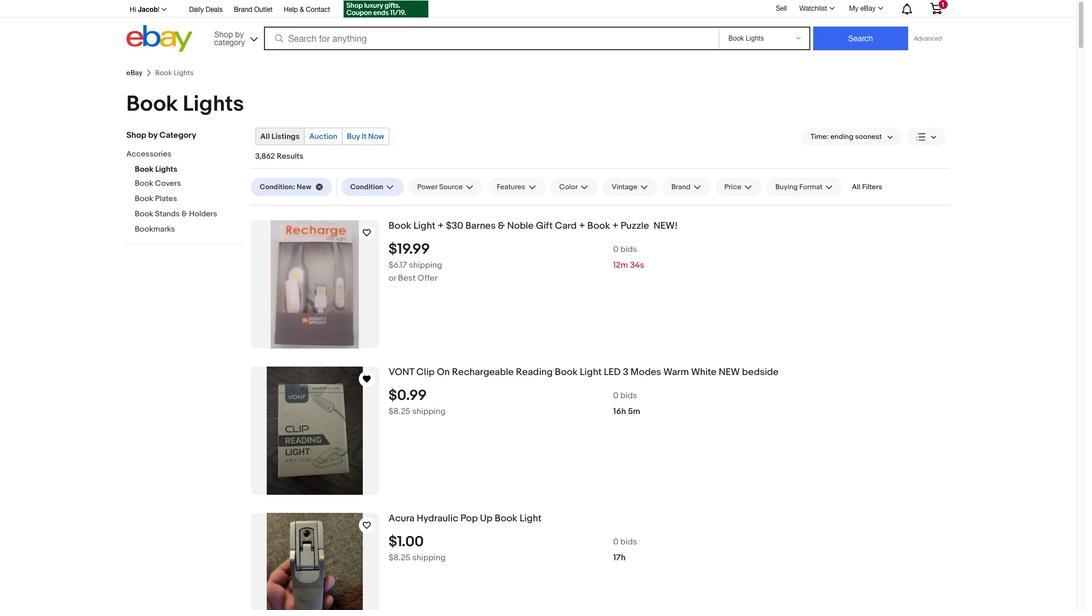 Task type: locate. For each thing, give the bounding box(es) containing it.
by inside shop by category
[[235, 30, 244, 39]]

+ up 12m
[[613, 220, 619, 232]]

jacob
[[138, 5, 158, 14]]

book light + $30 barnes & noble gift card + book + puzzle  new! link
[[389, 220, 951, 232]]

0 vertical spatial shipping
[[409, 260, 442, 271]]

Search for anything text field
[[266, 28, 717, 49]]

1 horizontal spatial by
[[235, 30, 244, 39]]

1 horizontal spatial light
[[520, 513, 542, 525]]

1 vertical spatial bids
[[621, 391, 637, 401]]

light right up
[[520, 513, 542, 525]]

0 bids $6.17 shipping
[[389, 244, 637, 271]]

1 vertical spatial brand
[[672, 183, 691, 192]]

3
[[623, 367, 629, 378]]

shop by category banner
[[124, 0, 951, 55]]

1 horizontal spatial shop
[[214, 30, 233, 39]]

1 horizontal spatial &
[[300, 6, 304, 14]]

best
[[398, 273, 416, 284]]

brand for brand outlet
[[234, 6, 252, 14]]

buy
[[347, 132, 360, 141]]

$19.99
[[389, 241, 430, 258]]

1 vertical spatial lights
[[155, 165, 177, 174]]

lights inside accessories book lights book covers book plates book stands & holders bookmarks
[[155, 165, 177, 174]]

shipping for $1.00
[[412, 553, 446, 564]]

0 horizontal spatial &
[[182, 209, 187, 219]]

1 vertical spatial shop
[[126, 130, 146, 141]]

by up accessories
[[148, 130, 158, 141]]

0 bids $8.25 shipping
[[389, 391, 637, 417], [389, 537, 637, 564]]

3 0 from the top
[[613, 537, 619, 548]]

acura hydraulic pop up book light
[[389, 513, 542, 525]]

book right reading
[[555, 367, 578, 378]]

1 0 bids $8.25 shipping from the top
[[389, 391, 637, 417]]

none submit inside shop by category banner
[[814, 27, 909, 50]]

1 vertical spatial 0
[[613, 391, 619, 401]]

bedside
[[742, 367, 779, 378]]

+ right card on the right top of the page
[[579, 220, 585, 232]]

0 vertical spatial brand
[[234, 6, 252, 14]]

0 horizontal spatial shop
[[126, 130, 146, 141]]

1 horizontal spatial all
[[852, 183, 861, 192]]

brand up book light + $30 barnes & noble gift card + book + puzzle  new! link
[[672, 183, 691, 192]]

shipping up offer
[[409, 260, 442, 271]]

1 vertical spatial &
[[182, 209, 187, 219]]

1 vertical spatial $8.25
[[389, 553, 411, 564]]

by down brand outlet link
[[235, 30, 244, 39]]

lights
[[183, 91, 244, 118], [155, 165, 177, 174]]

2 bids from the top
[[621, 391, 637, 401]]

features button
[[488, 178, 546, 196]]

now
[[368, 132, 384, 141]]

or
[[389, 273, 396, 284]]

shop down deals
[[214, 30, 233, 39]]

new
[[297, 183, 311, 192]]

0
[[613, 244, 619, 255], [613, 391, 619, 401], [613, 537, 619, 548]]

book down accessories
[[135, 165, 154, 174]]

0 vertical spatial bids
[[621, 244, 637, 255]]

1 vertical spatial 0 bids $8.25 shipping
[[389, 537, 637, 564]]

all listings
[[260, 132, 300, 141]]

1 horizontal spatial +
[[579, 220, 585, 232]]

brand inside brand outlet link
[[234, 6, 252, 14]]

accessories book lights book covers book plates book stands & holders bookmarks
[[126, 149, 217, 234]]

2 vertical spatial 0
[[613, 537, 619, 548]]

0 horizontal spatial by
[[148, 130, 158, 141]]

1 horizontal spatial brand
[[672, 183, 691, 192]]

sell
[[776, 4, 787, 12]]

ebay inside my ebay link
[[861, 5, 876, 12]]

brand inside brand dropdown button
[[672, 183, 691, 192]]

view: list view image
[[916, 131, 937, 143]]

by
[[235, 30, 244, 39], [148, 130, 158, 141]]

clip
[[417, 367, 435, 378]]

bids up 12m
[[621, 244, 637, 255]]

all
[[260, 132, 270, 141], [852, 183, 861, 192]]

sell link
[[771, 4, 792, 12]]

2 0 from the top
[[613, 391, 619, 401]]

bids up 16h 5m
[[621, 391, 637, 401]]

2 $8.25 from the top
[[389, 553, 411, 564]]

all up 3,862
[[260, 132, 270, 141]]

&
[[300, 6, 304, 14], [182, 209, 187, 219], [498, 220, 505, 232]]

2 + from the left
[[579, 220, 585, 232]]

0 bids $8.25 shipping down reading
[[389, 391, 637, 417]]

1 $8.25 from the top
[[389, 406, 411, 417]]

0 vertical spatial all
[[260, 132, 270, 141]]

white
[[691, 367, 717, 378]]

bids inside '0 bids $6.17 shipping'
[[621, 244, 637, 255]]

2 vertical spatial bids
[[621, 537, 637, 548]]

card
[[555, 220, 577, 232]]

0 vertical spatial shop
[[214, 30, 233, 39]]

covers
[[155, 179, 181, 188]]

shop by category button
[[209, 25, 260, 49]]

0 up 12m
[[613, 244, 619, 255]]

0 inside '0 bids $6.17 shipping'
[[613, 244, 619, 255]]

2 horizontal spatial &
[[498, 220, 505, 232]]

brand outlet link
[[234, 4, 273, 16]]

1 vertical spatial ebay
[[126, 68, 143, 77]]

auction
[[309, 132, 337, 141]]

book stands & holders link
[[135, 209, 242, 220]]

lights up covers
[[155, 165, 177, 174]]

all left filters
[[852, 183, 861, 192]]

up
[[480, 513, 493, 525]]

color
[[559, 183, 578, 192]]

0 horizontal spatial brand
[[234, 6, 252, 14]]

0 vertical spatial light
[[414, 220, 436, 232]]

0 vertical spatial 0 bids $8.25 shipping
[[389, 391, 637, 417]]

vintage button
[[603, 178, 658, 196]]

deals
[[206, 6, 223, 14]]

0 vertical spatial lights
[[183, 91, 244, 118]]

1 vertical spatial shipping
[[412, 406, 446, 417]]

shipping down $1.00
[[412, 553, 446, 564]]

book left covers
[[135, 179, 153, 188]]

hydraulic
[[417, 513, 459, 525]]

help & contact
[[284, 6, 330, 14]]

$8.25 down the $0.99
[[389, 406, 411, 417]]

& right help
[[300, 6, 304, 14]]

buying
[[776, 183, 798, 192]]

2 horizontal spatial +
[[613, 220, 619, 232]]

1
[[942, 1, 945, 8]]

0 vertical spatial ebay
[[861, 5, 876, 12]]

1 horizontal spatial ebay
[[861, 5, 876, 12]]

$8.25 for $0.99
[[389, 406, 411, 417]]

light up $19.99
[[414, 220, 436, 232]]

hi
[[130, 6, 136, 14]]

$8.25 down $1.00
[[389, 553, 411, 564]]

2 horizontal spatial light
[[580, 367, 602, 378]]

vont clip on rechargeable reading book light led 3 modes warm white new bedside link
[[389, 367, 951, 379]]

brand
[[234, 6, 252, 14], [672, 183, 691, 192]]

by for category
[[148, 130, 158, 141]]

0 horizontal spatial all
[[260, 132, 270, 141]]

+ left the $30
[[438, 220, 444, 232]]

shop for shop by category
[[214, 30, 233, 39]]

0 bids $8.25 shipping down up
[[389, 537, 637, 564]]

brand for brand
[[672, 183, 691, 192]]

0 up 17h
[[613, 537, 619, 548]]

!
[[158, 6, 160, 14]]

3,862
[[255, 152, 275, 161]]

vont clip on rechargeable reading book light led 3 modes warm white new bedside image
[[267, 367, 363, 495]]

bids up 17h
[[621, 537, 637, 548]]

book up "bookmarks"
[[135, 209, 153, 219]]

0 horizontal spatial light
[[414, 220, 436, 232]]

2 vertical spatial shipping
[[412, 553, 446, 564]]

3,862 results
[[255, 152, 304, 161]]

shop inside shop by category
[[214, 30, 233, 39]]

0 vertical spatial by
[[235, 30, 244, 39]]

& left 'noble'
[[498, 220, 505, 232]]

book up "shop by category"
[[126, 91, 178, 118]]

1 0 from the top
[[613, 244, 619, 255]]

all for all listings
[[260, 132, 270, 141]]

0 bids $8.25 shipping for $1.00
[[389, 537, 637, 564]]

book up $19.99
[[389, 220, 411, 232]]

condition:
[[260, 183, 295, 192]]

all inside button
[[852, 183, 861, 192]]

time: ending soonest
[[811, 132, 882, 141]]

3 bids from the top
[[621, 537, 637, 548]]

1 vertical spatial by
[[148, 130, 158, 141]]

accessories
[[126, 149, 172, 159]]

get the coupon image
[[344, 1, 429, 18]]

rechargeable
[[452, 367, 514, 378]]

book
[[126, 91, 178, 118], [135, 165, 154, 174], [135, 179, 153, 188], [135, 194, 153, 204], [135, 209, 153, 219], [389, 220, 411, 232], [588, 220, 610, 232], [555, 367, 578, 378], [495, 513, 518, 525]]

book right card on the right top of the page
[[588, 220, 610, 232]]

light left led
[[580, 367, 602, 378]]

1 bids from the top
[[621, 244, 637, 255]]

brand left outlet
[[234, 6, 252, 14]]

book right up
[[495, 513, 518, 525]]

1 vertical spatial light
[[580, 367, 602, 378]]

shop up accessories
[[126, 130, 146, 141]]

0 horizontal spatial +
[[438, 220, 444, 232]]

0 horizontal spatial lights
[[155, 165, 177, 174]]

0 up 16h
[[613, 391, 619, 401]]

bids for $1.00
[[621, 537, 637, 548]]

vintage
[[612, 183, 638, 192]]

& down book plates 'link'
[[182, 209, 187, 219]]

my ebay link
[[843, 2, 888, 15]]

lights up category
[[183, 91, 244, 118]]

time: ending soonest button
[[802, 128, 903, 146]]

2 0 bids $8.25 shipping from the top
[[389, 537, 637, 564]]

None submit
[[814, 27, 909, 50]]

auction link
[[305, 128, 342, 145]]

1 horizontal spatial lights
[[183, 91, 244, 118]]

1 vertical spatial all
[[852, 183, 861, 192]]

0 bids $8.25 shipping for $0.99
[[389, 391, 637, 417]]

vont
[[389, 367, 414, 378]]

0 for $1.00
[[613, 537, 619, 548]]

0 vertical spatial $8.25
[[389, 406, 411, 417]]

acura hydraulic pop up book light link
[[389, 513, 951, 525]]

offer
[[418, 273, 438, 284]]

0 vertical spatial 0
[[613, 244, 619, 255]]

0 vertical spatial &
[[300, 6, 304, 14]]

3 + from the left
[[613, 220, 619, 232]]

ebay
[[861, 5, 876, 12], [126, 68, 143, 77]]

pop
[[461, 513, 478, 525]]

shipping down the $0.99
[[412, 406, 446, 417]]

condition button
[[341, 178, 404, 196]]

advanced link
[[909, 27, 948, 50]]



Task type: vqa. For each thing, say whether or not it's contained in the screenshot.
middle the +
yes



Task type: describe. For each thing, give the bounding box(es) containing it.
$30
[[446, 220, 463, 232]]

ending
[[831, 132, 854, 141]]

plates
[[155, 194, 177, 204]]

time:
[[811, 132, 829, 141]]

bids for $0.99
[[621, 391, 637, 401]]

bookmarks
[[135, 224, 175, 234]]

16h
[[613, 406, 626, 417]]

book covers link
[[135, 179, 242, 189]]

book left plates
[[135, 194, 153, 204]]

category
[[214, 38, 245, 47]]

watchlist link
[[793, 2, 840, 15]]

book light + $30 barnes & noble gift card + book + puzzle  new! image
[[271, 220, 359, 349]]

features
[[497, 183, 526, 192]]

watchlist
[[800, 5, 827, 12]]

condition
[[350, 183, 383, 192]]

all for all filters
[[852, 183, 861, 192]]

reading
[[516, 367, 553, 378]]

gift
[[536, 220, 553, 232]]

on
[[437, 367, 450, 378]]

ebay link
[[126, 68, 143, 77]]

outlet
[[254, 6, 273, 14]]

vont clip on rechargeable reading book light led 3 modes warm white new bedside
[[389, 367, 779, 378]]

1 link
[[924, 0, 949, 16]]

buying format button
[[767, 178, 843, 196]]

modes
[[631, 367, 661, 378]]

power source
[[417, 183, 463, 192]]

help & contact link
[[284, 4, 330, 16]]

brand outlet
[[234, 6, 273, 14]]

stands
[[155, 209, 180, 219]]

power source button
[[408, 178, 483, 196]]

2 vertical spatial light
[[520, 513, 542, 525]]

0 for $0.99
[[613, 391, 619, 401]]

my
[[849, 5, 859, 12]]

12m 34s or best offer
[[389, 260, 645, 284]]

power
[[417, 183, 438, 192]]

shop by category
[[126, 130, 196, 141]]

filters
[[862, 183, 883, 192]]

buying format
[[776, 183, 823, 192]]

book plates link
[[135, 194, 242, 205]]

soonest
[[855, 132, 882, 141]]

category
[[159, 130, 196, 141]]

0 horizontal spatial ebay
[[126, 68, 143, 77]]

book lights
[[126, 91, 244, 118]]

source
[[439, 183, 463, 192]]

shipping for $0.99
[[412, 406, 446, 417]]

& inside accessories book lights book covers book plates book stands & holders bookmarks
[[182, 209, 187, 219]]

$0.99
[[389, 387, 427, 405]]

daily
[[189, 6, 204, 14]]

led
[[604, 367, 621, 378]]

warm
[[664, 367, 689, 378]]

account navigation
[[124, 0, 951, 19]]

acura
[[389, 513, 415, 525]]

contact
[[306, 6, 330, 14]]

price button
[[716, 178, 762, 196]]

brand button
[[663, 178, 711, 196]]

1 + from the left
[[438, 220, 444, 232]]

2 vertical spatial &
[[498, 220, 505, 232]]

by for category
[[235, 30, 244, 39]]

$8.25 for $1.00
[[389, 553, 411, 564]]

noble
[[507, 220, 534, 232]]

help
[[284, 6, 298, 14]]

all listings link
[[256, 128, 304, 145]]

$6.17
[[389, 260, 407, 271]]

17h
[[613, 553, 626, 564]]

5m
[[628, 406, 641, 417]]

it
[[362, 132, 367, 141]]

book light + $30 barnes & noble gift card + book + puzzle  new!
[[389, 220, 678, 232]]

daily deals link
[[189, 4, 223, 16]]

accessories link
[[126, 149, 234, 160]]

34s
[[630, 260, 645, 271]]

shop for shop by category
[[126, 130, 146, 141]]

condition: new
[[260, 183, 311, 192]]

shipping inside '0 bids $6.17 shipping'
[[409, 260, 442, 271]]

12m
[[613, 260, 628, 271]]

acura hydraulic pop up book light image
[[267, 513, 363, 611]]

new
[[719, 367, 740, 378]]

$1.00
[[389, 534, 424, 551]]

all filters
[[852, 183, 883, 192]]

new!
[[654, 220, 678, 232]]

barnes
[[466, 220, 496, 232]]

my ebay
[[849, 5, 876, 12]]

price
[[725, 183, 742, 192]]

holders
[[189, 209, 217, 219]]

& inside account navigation
[[300, 6, 304, 14]]

all filters button
[[848, 178, 887, 196]]

listings
[[272, 132, 300, 141]]



